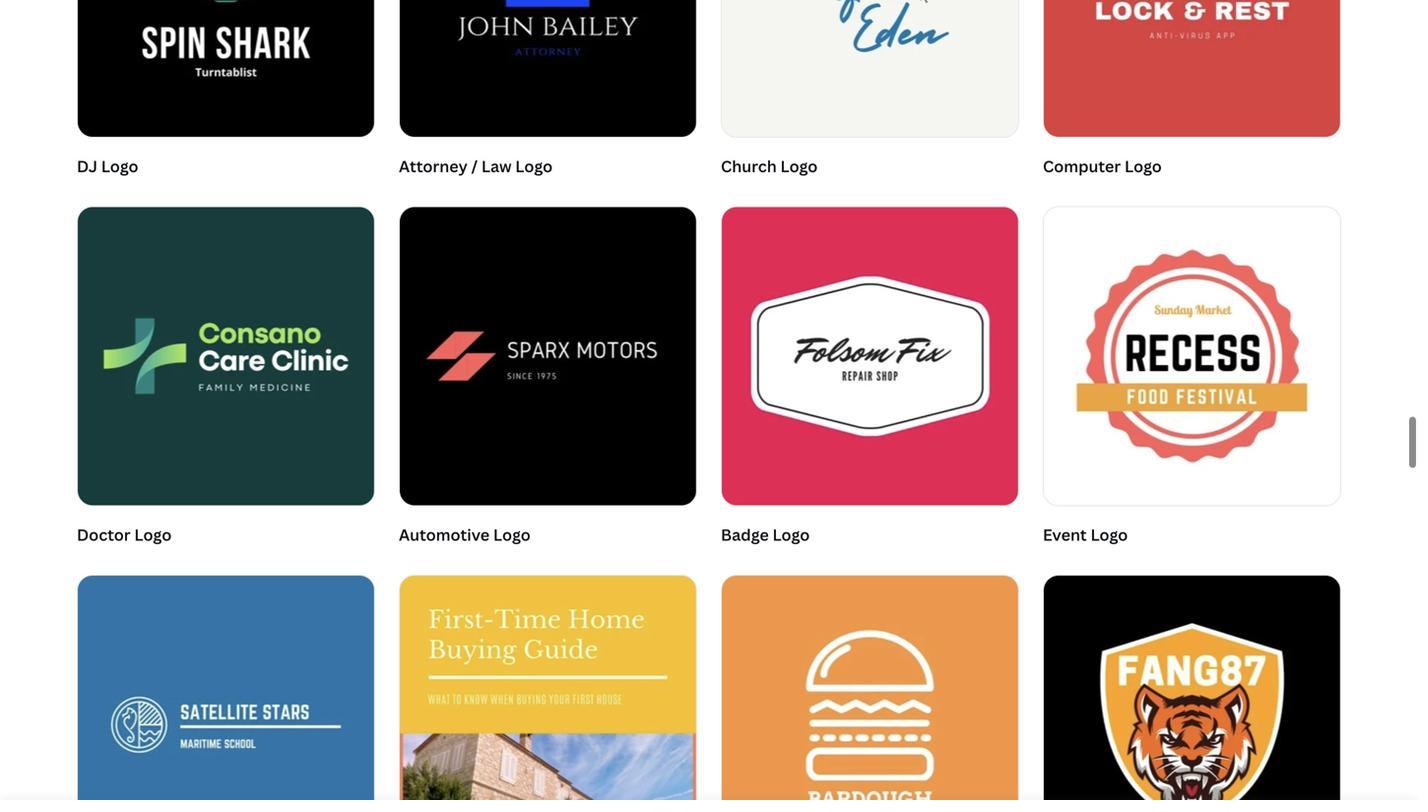 Task type: describe. For each thing, give the bounding box(es) containing it.
doctor logo image
[[78, 207, 374, 506]]

automotive logo link
[[399, 206, 697, 552]]

food / drink logo image
[[722, 576, 1018, 801]]

dj logo link
[[77, 0, 375, 183]]

automotive
[[399, 524, 490, 546]]

logo for badge logo
[[773, 524, 810, 546]]

logo for computer logo
[[1125, 155, 1162, 177]]

church logo
[[721, 155, 818, 177]]

doctor
[[77, 524, 131, 546]]

doctor logo
[[77, 524, 172, 546]]

law
[[481, 155, 512, 177]]

gaming logo image
[[1044, 576, 1340, 801]]

logo right law
[[515, 155, 553, 177]]

event
[[1043, 524, 1087, 546]]

logo for church logo
[[780, 155, 818, 177]]

church
[[721, 155, 777, 177]]

badge logo link
[[721, 206, 1019, 552]]

automotive logo image
[[400, 207, 696, 506]]

computer logo
[[1043, 155, 1162, 177]]

attorney
[[399, 155, 468, 177]]

computer logo image
[[1044, 0, 1340, 137]]

logo for event logo
[[1091, 524, 1128, 546]]

computer
[[1043, 155, 1121, 177]]

event logo image
[[1044, 207, 1340, 506]]

computer logo link
[[1043, 0, 1341, 183]]

event logo link
[[1043, 206, 1341, 552]]

doctor logo link
[[77, 206, 375, 552]]

automotive logo
[[399, 524, 531, 546]]



Task type: locate. For each thing, give the bounding box(es) containing it.
logo right church
[[780, 155, 818, 177]]

logo for automotive logo
[[493, 524, 531, 546]]

home furnishings logo image
[[400, 576, 696, 801]]

badge
[[721, 524, 769, 546]]

logo right computer
[[1125, 155, 1162, 177]]

attorney / law logo image
[[400, 0, 696, 137]]

education logo image
[[78, 576, 374, 801]]

attorney / law logo link
[[399, 0, 697, 183]]

logo right dj
[[101, 155, 138, 177]]

logo for dj logo
[[101, 155, 138, 177]]

dj logo image
[[78, 0, 374, 137]]

logo right automotive
[[493, 524, 531, 546]]

badge logo image
[[722, 207, 1018, 506]]

event logo
[[1043, 524, 1128, 546]]

logo right doctor
[[134, 524, 172, 546]]

church logo link
[[721, 0, 1019, 183]]

badge logo
[[721, 524, 810, 546]]

dj logo
[[77, 155, 138, 177]]

/
[[471, 155, 478, 177]]

logo
[[101, 155, 138, 177], [515, 155, 553, 177], [780, 155, 818, 177], [1125, 155, 1162, 177], [134, 524, 172, 546], [493, 524, 531, 546], [773, 524, 810, 546], [1091, 524, 1128, 546]]

dj
[[77, 155, 97, 177]]

church logo image
[[722, 0, 1018, 137]]

logo for doctor logo
[[134, 524, 172, 546]]

logo right badge
[[773, 524, 810, 546]]

attorney / law logo
[[399, 155, 553, 177]]

logo right the event
[[1091, 524, 1128, 546]]



Task type: vqa. For each thing, say whether or not it's contained in the screenshot.
EDUCATION TEMPLATES IMAGE
no



